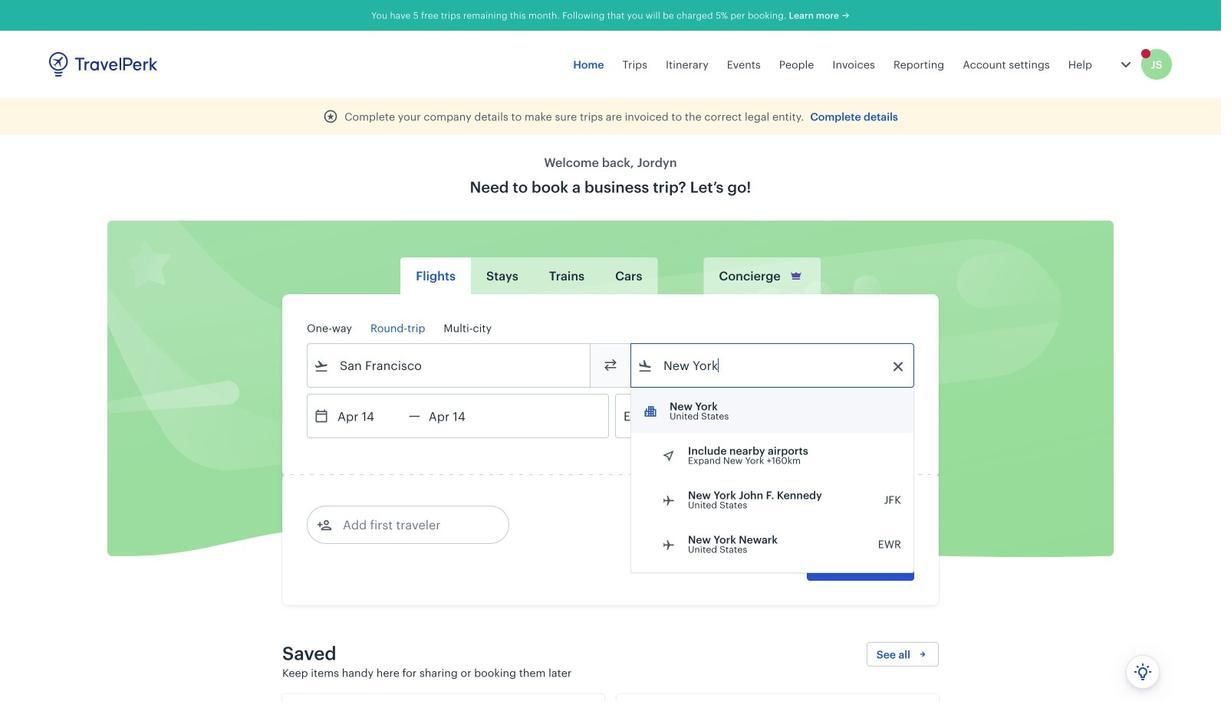 Task type: describe. For each thing, give the bounding box(es) containing it.
Return text field
[[420, 395, 500, 438]]

Depart text field
[[329, 395, 409, 438]]



Task type: locate. For each thing, give the bounding box(es) containing it.
To search field
[[653, 354, 894, 378]]

From search field
[[329, 354, 570, 378]]

Add first traveler search field
[[332, 513, 492, 538]]



